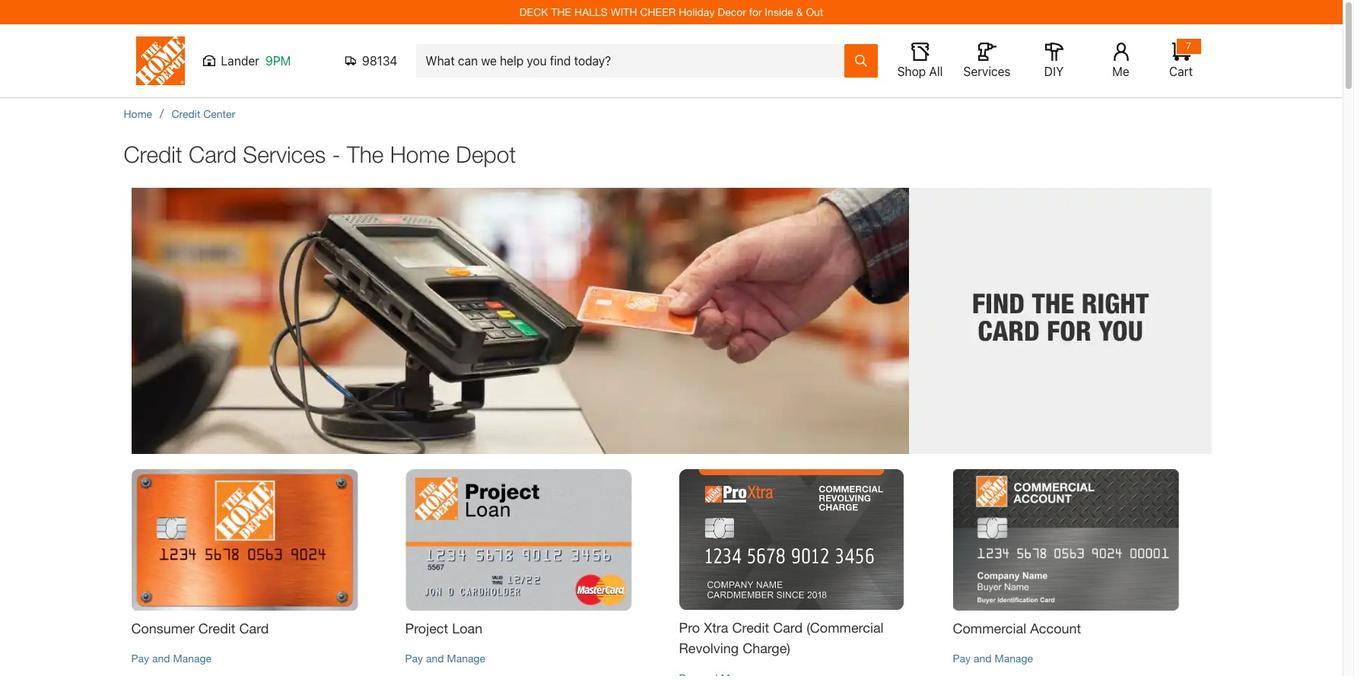 Task type: describe. For each thing, give the bounding box(es) containing it.
consumer
[[131, 620, 195, 637]]

pay and manage for commercial
[[953, 652, 1033, 665]]

manage for consumer
[[173, 652, 212, 665]]

shop all button
[[896, 43, 945, 79]]

credit card services - the home depot
[[124, 141, 516, 167]]

project loan
[[405, 620, 483, 637]]

commercial account
[[953, 620, 1081, 637]]

pro xtra credit card (commercial revolving charge)
[[679, 619, 884, 657]]

center
[[203, 107, 235, 120]]

credit center link
[[172, 107, 235, 120]]

credit right consumer
[[198, 620, 236, 637]]

find the right card for you image
[[131, 188, 1212, 454]]

0 horizontal spatial card
[[189, 141, 237, 167]]

shop all
[[898, 65, 943, 78]]

consumer credit card link
[[131, 619, 390, 639]]

pay and manage for project
[[405, 652, 485, 665]]

revolving
[[679, 640, 739, 657]]

1 vertical spatial home
[[390, 141, 450, 167]]

card inside pro xtra credit card (commercial revolving charge)
[[773, 619, 803, 636]]

for
[[749, 5, 762, 18]]

credit center
[[172, 107, 235, 120]]

9pm
[[266, 54, 291, 68]]

pro
[[679, 619, 700, 636]]

 image for commercial account
[[953, 469, 1212, 611]]

 image for pro xtra credit card (commercial revolving charge)
[[679, 469, 938, 610]]

services button
[[963, 43, 1012, 79]]

0 horizontal spatial home
[[124, 107, 152, 120]]

out
[[806, 5, 824, 18]]

pay and manage link for commercial
[[953, 652, 1033, 665]]

deck the halls with cheer holiday decor for inside & out link
[[519, 5, 824, 18]]

pay and manage link for project
[[405, 652, 485, 665]]

What can we help you find today? search field
[[426, 45, 843, 77]]

the
[[347, 141, 384, 167]]

with
[[611, 5, 637, 18]]

project loan link
[[405, 619, 664, 639]]

me
[[1113, 65, 1130, 78]]

lander 9pm
[[221, 54, 291, 68]]

manage for commercial
[[995, 652, 1033, 665]]

the
[[551, 5, 572, 18]]

charge)
[[743, 640, 791, 657]]

the home depot logo image
[[136, 37, 185, 85]]

and for commercial
[[974, 652, 992, 665]]

deck
[[519, 5, 548, 18]]

shop
[[898, 65, 926, 78]]

xtra
[[704, 619, 729, 636]]

home link
[[124, 107, 152, 120]]

&
[[796, 5, 803, 18]]

loan
[[452, 620, 483, 637]]



Task type: vqa. For each thing, say whether or not it's contained in the screenshot.
and related to Project
yes



Task type: locate. For each thing, give the bounding box(es) containing it.
0 horizontal spatial manage
[[173, 652, 212, 665]]

holiday
[[679, 5, 715, 18]]

 image
[[405, 469, 664, 611], [679, 469, 938, 610], [953, 469, 1212, 611]]

3 pay from the left
[[953, 652, 971, 665]]

pay and manage
[[131, 652, 212, 665], [405, 652, 485, 665], [953, 652, 1033, 665]]

services right all
[[964, 65, 1011, 78]]

0 vertical spatial services
[[964, 65, 1011, 78]]

1 manage from the left
[[173, 652, 212, 665]]

manage down loan
[[447, 652, 485, 665]]

credit left 'center'
[[172, 107, 200, 120]]

and down project
[[426, 652, 444, 665]]

3 and from the left
[[974, 652, 992, 665]]

2 and from the left
[[426, 652, 444, 665]]

and
[[152, 652, 170, 665], [426, 652, 444, 665], [974, 652, 992, 665]]

commercial account link
[[953, 619, 1212, 639]]

pay for project loan
[[405, 652, 423, 665]]

services inside button
[[964, 65, 1011, 78]]

1 pay from the left
[[131, 652, 149, 665]]

all
[[929, 65, 943, 78]]

2 manage from the left
[[447, 652, 485, 665]]

pay and manage down commercial
[[953, 652, 1033, 665]]

home down the home depot logo
[[124, 107, 152, 120]]

credit
[[172, 107, 200, 120], [124, 141, 182, 167], [732, 619, 769, 636], [198, 620, 236, 637]]

1 horizontal spatial services
[[964, 65, 1011, 78]]

1 vertical spatial services
[[243, 141, 326, 167]]

3 pay and manage link from the left
[[953, 652, 1033, 665]]

pay down project
[[405, 652, 423, 665]]

decor
[[718, 5, 746, 18]]

pay
[[131, 652, 149, 665], [405, 652, 423, 665], [953, 652, 971, 665]]

98134 button
[[345, 53, 398, 68]]

and down commercial
[[974, 652, 992, 665]]

0 horizontal spatial services
[[243, 141, 326, 167]]

0 horizontal spatial  image
[[405, 469, 664, 611]]

inside
[[765, 5, 793, 18]]

services left -
[[243, 141, 326, 167]]

2 horizontal spatial  image
[[953, 469, 1212, 611]]

diy
[[1045, 65, 1064, 78]]

0 horizontal spatial pay and manage
[[131, 652, 212, 665]]

manage
[[173, 652, 212, 665], [447, 652, 485, 665], [995, 652, 1033, 665]]

services
[[964, 65, 1011, 78], [243, 141, 326, 167]]

98134
[[362, 54, 398, 68]]

pay and manage down project loan
[[405, 652, 485, 665]]

0 vertical spatial home
[[124, 107, 152, 120]]

2 horizontal spatial manage
[[995, 652, 1033, 665]]

manage down commercial account
[[995, 652, 1033, 665]]

pay and manage down consumer
[[131, 652, 212, 665]]

cart
[[1169, 65, 1193, 78]]

7
[[1186, 40, 1192, 52]]

home right the
[[390, 141, 450, 167]]

2 horizontal spatial card
[[773, 619, 803, 636]]

(commercial
[[807, 619, 884, 636]]

1 pay and manage link from the left
[[131, 652, 212, 665]]

-
[[332, 141, 341, 167]]

and for consumer
[[152, 652, 170, 665]]

manage down 'consumer credit card'
[[173, 652, 212, 665]]

0 horizontal spatial and
[[152, 652, 170, 665]]

pay and manage link down consumer
[[131, 652, 212, 665]]

credit up charge)
[[732, 619, 769, 636]]

diy button
[[1030, 43, 1079, 79]]

project
[[405, 620, 448, 637]]

manage for project
[[447, 652, 485, 665]]

halls
[[575, 5, 608, 18]]

consumer credit card image
[[131, 469, 390, 611]]

3 manage from the left
[[995, 652, 1033, 665]]

pay and manage link down project loan
[[405, 652, 485, 665]]

2 pay and manage link from the left
[[405, 652, 485, 665]]

1 horizontal spatial  image
[[679, 469, 938, 610]]

2 horizontal spatial and
[[974, 652, 992, 665]]

pay for commercial account
[[953, 652, 971, 665]]

1 horizontal spatial manage
[[447, 652, 485, 665]]

credit inside pro xtra credit card (commercial revolving charge)
[[732, 619, 769, 636]]

0 horizontal spatial pay
[[131, 652, 149, 665]]

0 horizontal spatial pay and manage link
[[131, 652, 212, 665]]

1 horizontal spatial pay
[[405, 652, 423, 665]]

pay and manage link for consumer
[[131, 652, 212, 665]]

2 pay from the left
[[405, 652, 423, 665]]

cheer
[[640, 5, 676, 18]]

3  image from the left
[[953, 469, 1212, 611]]

credit down home link
[[124, 141, 182, 167]]

2 horizontal spatial pay and manage
[[953, 652, 1033, 665]]

2 horizontal spatial pay and manage link
[[953, 652, 1033, 665]]

1 horizontal spatial pay and manage
[[405, 652, 485, 665]]

2 pay and manage from the left
[[405, 652, 485, 665]]

1 horizontal spatial pay and manage link
[[405, 652, 485, 665]]

1  image from the left
[[405, 469, 664, 611]]

consumer credit card
[[131, 620, 269, 637]]

1 horizontal spatial card
[[239, 620, 269, 637]]

2 horizontal spatial pay
[[953, 652, 971, 665]]

pay and manage for consumer
[[131, 652, 212, 665]]

lander
[[221, 54, 259, 68]]

pay and manage link down commercial
[[953, 652, 1033, 665]]

me button
[[1097, 43, 1146, 79]]

1 pay and manage from the left
[[131, 652, 212, 665]]

commercial
[[953, 620, 1027, 637]]

home
[[124, 107, 152, 120], [390, 141, 450, 167]]

card
[[189, 141, 237, 167], [773, 619, 803, 636], [239, 620, 269, 637]]

1 horizontal spatial home
[[390, 141, 450, 167]]

pay for consumer credit card
[[131, 652, 149, 665]]

2  image from the left
[[679, 469, 938, 610]]

and for project
[[426, 652, 444, 665]]

and down consumer
[[152, 652, 170, 665]]

pay down commercial
[[953, 652, 971, 665]]

deck the halls with cheer holiday decor for inside & out
[[519, 5, 824, 18]]

cart 7
[[1169, 40, 1193, 78]]

1 and from the left
[[152, 652, 170, 665]]

 image for project loan
[[405, 469, 664, 611]]

depot
[[456, 141, 516, 167]]

pro xtra credit card (commercial revolving charge) link
[[679, 618, 938, 659]]

3 pay and manage from the left
[[953, 652, 1033, 665]]

pay and manage link
[[131, 652, 212, 665], [405, 652, 485, 665], [953, 652, 1033, 665]]

pay down consumer
[[131, 652, 149, 665]]

1 horizontal spatial and
[[426, 652, 444, 665]]

account
[[1030, 620, 1081, 637]]



